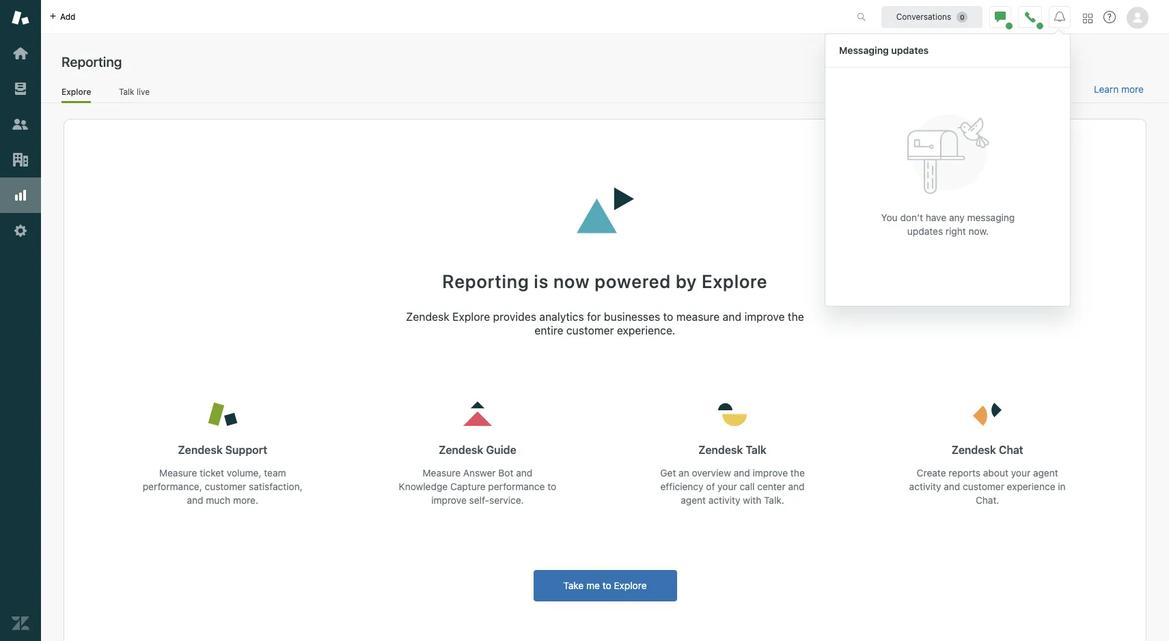 Task type: vqa. For each thing, say whether or not it's contained in the screenshot.
middle 'to'
yes



Task type: locate. For each thing, give the bounding box(es) containing it.
explore inside button
[[614, 580, 647, 592]]

conversations
[[896, 11, 951, 22]]

explore left "provides"
[[453, 311, 490, 323]]

explore right me
[[614, 580, 647, 592]]

you don't have any messaging updates right now.
[[881, 212, 1015, 237]]

measure up performance,
[[159, 467, 197, 479]]

0 vertical spatial the
[[788, 311, 804, 323]]

get help image
[[1104, 11, 1116, 23]]

zendesk for zendesk guide
[[439, 444, 483, 456]]

conversations button
[[882, 6, 983, 28]]

center
[[757, 481, 786, 493]]

zendesk chat
[[952, 444, 1024, 456]]

1 horizontal spatial measure
[[423, 467, 461, 479]]

reports
[[949, 467, 981, 479]]

1 vertical spatial agent
[[681, 495, 706, 506]]

explore right by
[[702, 270, 768, 292]]

0 vertical spatial activity
[[909, 481, 941, 493]]

2 horizontal spatial to
[[663, 311, 674, 323]]

about
[[983, 467, 1009, 479]]

activity down create
[[909, 481, 941, 493]]

0 horizontal spatial talk
[[119, 87, 134, 97]]

team
[[264, 467, 286, 479]]

explore right views image
[[62, 87, 91, 97]]

an
[[679, 467, 689, 479]]

measure answer bot and knowledge capture performance to improve self-service.
[[399, 467, 556, 506]]

to inside zendesk explore provides analytics for businesses to measure and improve the entire customer experience.
[[663, 311, 674, 323]]

volume,
[[227, 467, 261, 479]]

improve
[[745, 311, 785, 323], [753, 467, 788, 479], [431, 495, 467, 506]]

provides
[[493, 311, 537, 323]]

performance,
[[143, 481, 202, 493]]

updates down the have
[[907, 225, 943, 237]]

2 measure from the left
[[423, 467, 461, 479]]

1 vertical spatial talk
[[746, 444, 767, 456]]

to right performance
[[548, 481, 556, 493]]

0 vertical spatial improve
[[745, 311, 785, 323]]

customer
[[567, 325, 614, 337], [205, 481, 246, 493], [963, 481, 1005, 493]]

learn
[[1094, 83, 1119, 95]]

you
[[881, 212, 898, 223]]

the
[[788, 311, 804, 323], [791, 467, 805, 479]]

1 vertical spatial activity
[[709, 495, 741, 506]]

customer inside measure ticket volume, team performance, customer satisfaction, and much more.
[[205, 481, 246, 493]]

0 vertical spatial agent
[[1033, 467, 1058, 479]]

reporting up explore link
[[62, 54, 122, 70]]

activity inside create reports about your agent activity and customer experience in chat.
[[909, 481, 941, 493]]

and left much
[[187, 495, 203, 506]]

1 vertical spatial to
[[548, 481, 556, 493]]

add
[[60, 11, 76, 22]]

satisfaction,
[[249, 481, 303, 493]]

talk live link
[[118, 87, 150, 101]]

reporting for reporting
[[62, 54, 122, 70]]

0 horizontal spatial customer
[[205, 481, 246, 493]]

0 horizontal spatial activity
[[709, 495, 741, 506]]

reporting
[[62, 54, 122, 70], [442, 270, 529, 292]]

improve up center
[[753, 467, 788, 479]]

talk.
[[764, 495, 784, 506]]

experience.
[[617, 325, 676, 337]]

1 vertical spatial your
[[718, 481, 737, 493]]

updates
[[891, 44, 929, 56], [907, 225, 943, 237]]

agent down efficiency
[[681, 495, 706, 506]]

experience
[[1007, 481, 1056, 493]]

zendesk support image
[[12, 9, 29, 27]]

views image
[[12, 80, 29, 98]]

0 horizontal spatial measure
[[159, 467, 197, 479]]

and up performance
[[516, 467, 533, 479]]

your right of
[[718, 481, 737, 493]]

explore inside zendesk explore provides analytics for businesses to measure and improve the entire customer experience.
[[453, 311, 490, 323]]

0 horizontal spatial your
[[718, 481, 737, 493]]

1 horizontal spatial customer
[[567, 325, 614, 337]]

1 vertical spatial the
[[791, 467, 805, 479]]

and
[[723, 311, 742, 323], [516, 467, 533, 479], [734, 467, 750, 479], [788, 481, 805, 493], [944, 481, 960, 493], [187, 495, 203, 506]]

updates down conversations
[[891, 44, 929, 56]]

improve down capture
[[431, 495, 467, 506]]

for
[[587, 311, 601, 323]]

1 vertical spatial reporting
[[442, 270, 529, 292]]

button displays agent's chat status as online. image
[[995, 11, 1006, 22]]

customer up chat.
[[963, 481, 1005, 493]]

2 horizontal spatial customer
[[963, 481, 1005, 493]]

add button
[[41, 0, 84, 33]]

updates inside you don't have any messaging updates right now.
[[907, 225, 943, 237]]

much
[[206, 495, 230, 506]]

measure for zendesk support
[[159, 467, 197, 479]]

measure
[[159, 467, 197, 479], [423, 467, 461, 479]]

1 measure from the left
[[159, 467, 197, 479]]

measure inside measure ticket volume, team performance, customer satisfaction, and much more.
[[159, 467, 197, 479]]

talk left "live"
[[119, 87, 134, 97]]

organizations image
[[12, 151, 29, 169]]

explore
[[62, 87, 91, 97], [702, 270, 768, 292], [453, 311, 490, 323], [614, 580, 647, 592]]

analytics
[[539, 311, 584, 323]]

0 vertical spatial to
[[663, 311, 674, 323]]

measure for zendesk guide
[[423, 467, 461, 479]]

answer
[[463, 467, 496, 479]]

0 horizontal spatial to
[[548, 481, 556, 493]]

1 horizontal spatial reporting
[[442, 270, 529, 292]]

agent
[[1033, 467, 1058, 479], [681, 495, 706, 506]]

talk
[[119, 87, 134, 97], [746, 444, 767, 456]]

zendesk inside zendesk explore provides analytics for businesses to measure and improve the entire customer experience.
[[406, 311, 450, 323]]

1 horizontal spatial your
[[1011, 467, 1031, 479]]

your inside create reports about your agent activity and customer experience in chat.
[[1011, 467, 1031, 479]]

1 horizontal spatial to
[[603, 580, 611, 592]]

0 vertical spatial reporting
[[62, 54, 122, 70]]

don't
[[900, 212, 923, 223]]

customer up much
[[205, 481, 246, 493]]

1 vertical spatial improve
[[753, 467, 788, 479]]

zendesk
[[406, 311, 450, 323], [178, 444, 223, 456], [439, 444, 483, 456], [699, 444, 743, 456], [952, 444, 996, 456]]

of
[[706, 481, 715, 493]]

improve right measure
[[745, 311, 785, 323]]

0 vertical spatial your
[[1011, 467, 1031, 479]]

zendesk products image
[[1083, 13, 1093, 23]]

customer inside create reports about your agent activity and customer experience in chat.
[[963, 481, 1005, 493]]

zendesk for zendesk explore provides analytics for businesses to measure and improve the entire customer experience.
[[406, 311, 450, 323]]

agent inside get an overview and improve the efficiency of your call center and agent activity with talk.
[[681, 495, 706, 506]]

2 vertical spatial improve
[[431, 495, 467, 506]]

0 horizontal spatial agent
[[681, 495, 706, 506]]

1 vertical spatial updates
[[907, 225, 943, 237]]

to right me
[[603, 580, 611, 592]]

and down reports
[[944, 481, 960, 493]]

0 horizontal spatial reporting
[[62, 54, 122, 70]]

2 vertical spatial to
[[603, 580, 611, 592]]

measure up knowledge
[[423, 467, 461, 479]]

agent up experience
[[1033, 467, 1058, 479]]

0 vertical spatial updates
[[891, 44, 929, 56]]

to
[[663, 311, 674, 323], [548, 481, 556, 493], [603, 580, 611, 592]]

right
[[946, 225, 966, 237]]

messaging updates
[[839, 44, 929, 56]]

get
[[660, 467, 676, 479]]

more
[[1121, 83, 1144, 95]]

talk up call
[[746, 444, 767, 456]]

menu
[[825, 33, 1071, 309]]

to inside button
[[603, 580, 611, 592]]

your up experience
[[1011, 467, 1031, 479]]

and right measure
[[723, 311, 742, 323]]

measure inside measure answer bot and knowledge capture performance to improve self-service.
[[423, 467, 461, 479]]

activity
[[909, 481, 941, 493], [709, 495, 741, 506]]

messaging
[[967, 212, 1015, 223]]

reporting up "provides"
[[442, 270, 529, 292]]

1 horizontal spatial activity
[[909, 481, 941, 493]]

activity down of
[[709, 495, 741, 506]]

your
[[1011, 467, 1031, 479], [718, 481, 737, 493]]

to up experience.
[[663, 311, 674, 323]]

customer down for
[[567, 325, 614, 337]]

1 horizontal spatial agent
[[1033, 467, 1058, 479]]



Task type: describe. For each thing, give the bounding box(es) containing it.
any
[[949, 212, 965, 223]]

call
[[740, 481, 755, 493]]

is
[[534, 270, 549, 292]]

businesses
[[604, 311, 660, 323]]

bot
[[498, 467, 514, 479]]

capture
[[450, 481, 486, 493]]

overview
[[692, 467, 731, 479]]

by
[[676, 270, 697, 292]]

zendesk support
[[178, 444, 267, 456]]

the inside get an overview and improve the efficiency of your call center and agent activity with talk.
[[791, 467, 805, 479]]

improve inside get an overview and improve the efficiency of your call center and agent activity with talk.
[[753, 467, 788, 479]]

create reports about your agent activity and customer experience in chat.
[[909, 467, 1066, 506]]

reporting for reporting is now powered by explore
[[442, 270, 529, 292]]

customer inside zendesk explore provides analytics for businesses to measure and improve the entire customer experience.
[[567, 325, 614, 337]]

and inside measure answer bot and knowledge capture performance to improve self-service.
[[516, 467, 533, 479]]

powered
[[595, 270, 671, 292]]

live
[[137, 87, 150, 97]]

main element
[[0, 0, 41, 642]]

knowledge
[[399, 481, 448, 493]]

self-
[[469, 495, 489, 506]]

ticket
[[200, 467, 224, 479]]

take me to explore button
[[533, 570, 677, 602]]

the inside zendesk explore provides analytics for businesses to measure and improve the entire customer experience.
[[788, 311, 804, 323]]

improve inside measure answer bot and knowledge capture performance to improve self-service.
[[431, 495, 467, 506]]

messaging
[[839, 44, 889, 56]]

support
[[225, 444, 267, 456]]

more.
[[233, 495, 258, 506]]

learn more link
[[1094, 83, 1144, 96]]

reporting is now powered by explore
[[442, 270, 768, 292]]

guide
[[486, 444, 516, 456]]

zendesk image
[[12, 615, 29, 633]]

now.
[[969, 225, 989, 237]]

customers image
[[12, 115, 29, 133]]

me
[[586, 580, 600, 592]]

reporting image
[[12, 187, 29, 204]]

talk live
[[119, 87, 150, 97]]

zendesk guide
[[439, 444, 516, 456]]

service.
[[489, 495, 524, 506]]

zendesk for zendesk chat
[[952, 444, 996, 456]]

improve inside zendesk explore provides analytics for businesses to measure and improve the entire customer experience.
[[745, 311, 785, 323]]

chat.
[[976, 495, 999, 506]]

get an overview and improve the efficiency of your call center and agent activity with talk.
[[660, 467, 805, 506]]

agent inside create reports about your agent activity and customer experience in chat.
[[1033, 467, 1058, 479]]

learn more
[[1094, 83, 1144, 95]]

performance
[[488, 481, 545, 493]]

create
[[917, 467, 946, 479]]

efficiency
[[661, 481, 704, 493]]

measure
[[676, 311, 720, 323]]

get started image
[[12, 44, 29, 62]]

activity inside get an overview and improve the efficiency of your call center and agent activity with talk.
[[709, 495, 741, 506]]

1 horizontal spatial talk
[[746, 444, 767, 456]]

measure ticket volume, team performance, customer satisfaction, and much more.
[[143, 467, 303, 506]]

entire
[[535, 325, 564, 337]]

menu containing messaging updates
[[825, 33, 1071, 309]]

and inside create reports about your agent activity and customer experience in chat.
[[944, 481, 960, 493]]

zendesk for zendesk support
[[178, 444, 223, 456]]

and up call
[[734, 467, 750, 479]]

take
[[563, 580, 584, 592]]

have
[[926, 212, 947, 223]]

in
[[1058, 481, 1066, 493]]

chat
[[999, 444, 1024, 456]]

your inside get an overview and improve the efficiency of your call center and agent activity with talk.
[[718, 481, 737, 493]]

now
[[554, 270, 590, 292]]

with
[[743, 495, 762, 506]]

zendesk explore provides analytics for businesses to measure and improve the entire customer experience.
[[406, 311, 804, 337]]

to inside measure answer bot and knowledge capture performance to improve self-service.
[[548, 481, 556, 493]]

zendesk talk
[[699, 444, 767, 456]]

explore link
[[62, 87, 91, 103]]

and inside measure ticket volume, team performance, customer satisfaction, and much more.
[[187, 495, 203, 506]]

and inside zendesk explore provides analytics for businesses to measure and improve the entire customer experience.
[[723, 311, 742, 323]]

take me to explore
[[563, 580, 647, 592]]

admin image
[[12, 222, 29, 240]]

notifications image
[[1054, 11, 1065, 22]]

0 vertical spatial talk
[[119, 87, 134, 97]]

zendesk for zendesk talk
[[699, 444, 743, 456]]

and right center
[[788, 481, 805, 493]]



